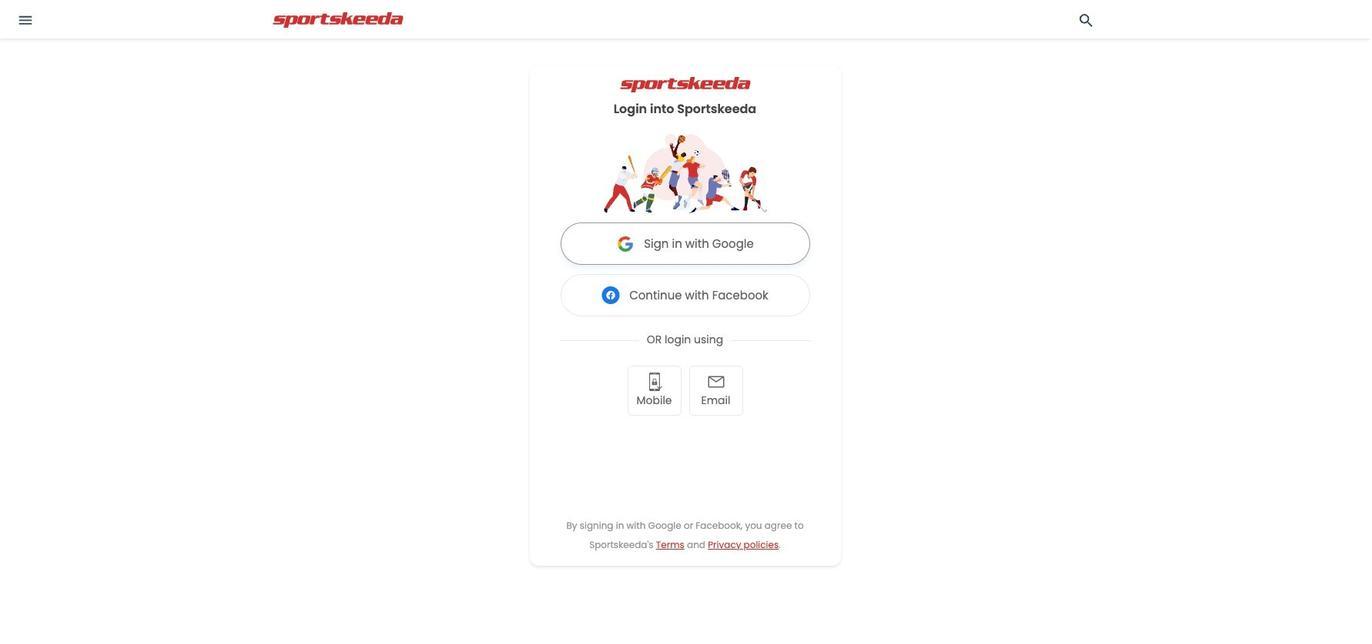 Task type: vqa. For each thing, say whether or not it's contained in the screenshot.
Ayton on the right bottom of the page
no



Task type: locate. For each thing, give the bounding box(es) containing it.
btn menu image
[[18, 15, 32, 25]]

sports news image
[[262, 12, 416, 28]]



